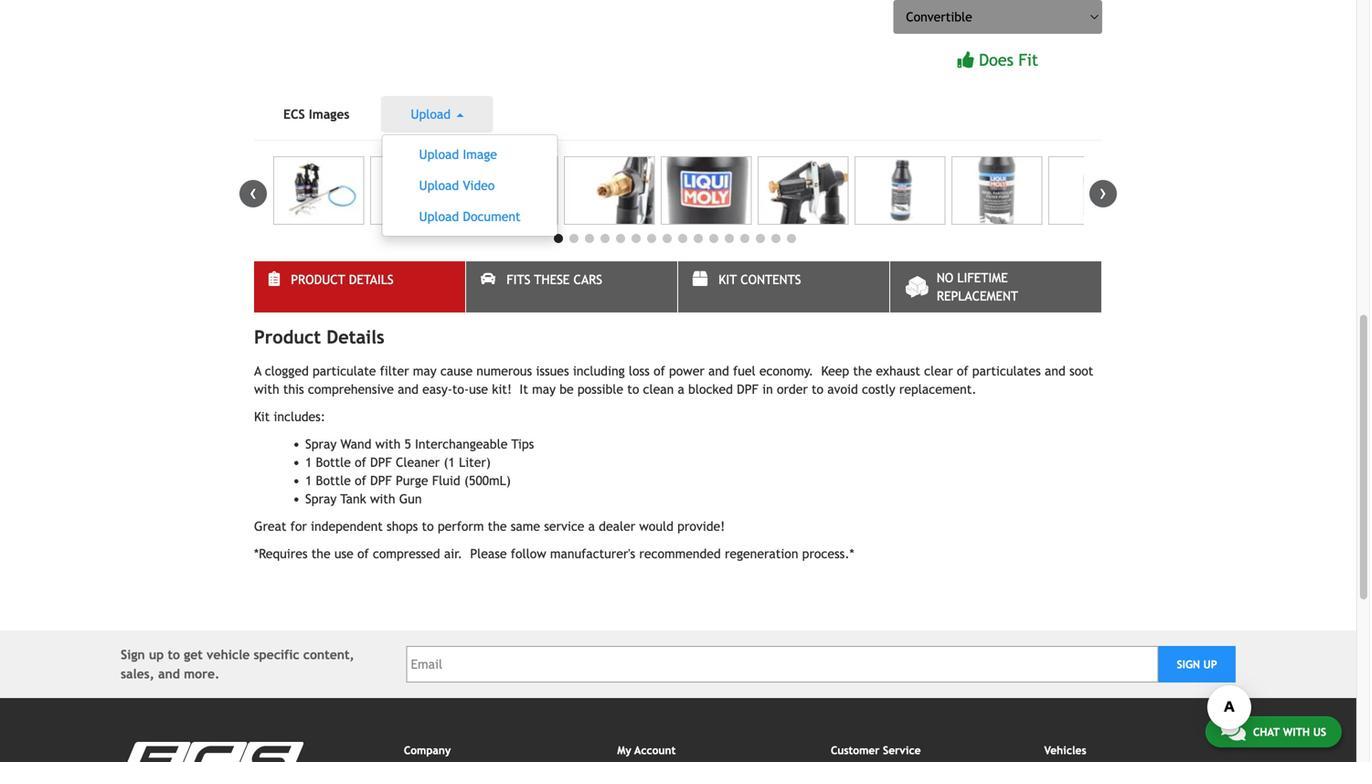 Task type: vqa. For each thing, say whether or not it's contained in the screenshot.
Induction
no



Task type: locate. For each thing, give the bounding box(es) containing it.
a inside a clogged particulate filter may cause numerous issues including loss of power and fuel economy.  keep the exhaust clear of particulates and soot with this comprehensive and easy-to-use kit!  it may be possible to clean a blocked dpf in order to avoid costly replacement.
[[678, 382, 685, 397]]

0 vertical spatial may
[[413, 364, 437, 378]]

up for sign up
[[1204, 658, 1218, 671]]

of up of dpf
[[355, 455, 366, 470]]

replacement.
[[900, 382, 977, 397]]

1 horizontal spatial kit
[[719, 272, 737, 287]]

to left get
[[168, 648, 180, 662]]

and down filter
[[398, 382, 419, 397]]

fluid
[[432, 474, 461, 488]]

upload up upload image
[[411, 107, 455, 121]]

particulates
[[973, 364, 1041, 378]]

1 vertical spatial may
[[532, 382, 556, 397]]

ecs images link
[[254, 96, 379, 132]]

provide!
[[678, 519, 725, 534]]

1 vertical spatial product
[[254, 326, 321, 348]]

sign for sign up
[[1177, 658, 1201, 671]]

economy.
[[760, 364, 814, 378]]

no lifetime replacement
[[937, 271, 1019, 303]]

bottle up spray
[[316, 474, 351, 488]]

upload inside dropdown button
[[411, 107, 455, 121]]

2 horizontal spatial the
[[854, 364, 873, 378]]

specific
[[254, 648, 300, 662]]

use down independent in the bottom of the page
[[335, 547, 354, 561]]

thumbs up image
[[958, 52, 975, 68]]

get
[[184, 648, 203, 662]]

product details
[[291, 272, 394, 287], [254, 326, 385, 348]]

product
[[291, 272, 345, 287], [254, 326, 321, 348]]

1 vertical spatial 1
[[305, 474, 312, 488]]

a
[[678, 382, 685, 397], [589, 519, 595, 534]]

0 horizontal spatial kit
[[254, 409, 270, 424]]

a left dealer
[[589, 519, 595, 534]]

dealer
[[599, 519, 636, 534]]

kit for kit contents
[[719, 272, 737, 287]]

of
[[654, 364, 665, 378], [957, 364, 969, 378], [355, 455, 366, 470], [358, 547, 369, 561]]

upload for upload
[[411, 107, 455, 121]]

up
[[149, 648, 164, 662], [1204, 658, 1218, 671]]

lifetime
[[958, 271, 1008, 285]]

0 horizontal spatial may
[[413, 364, 437, 378]]

power
[[669, 364, 705, 378]]

and up blocked
[[709, 364, 730, 378]]

ecs
[[283, 107, 305, 121]]

1 up spray
[[305, 474, 312, 488]]

details
[[349, 272, 394, 287], [327, 326, 385, 348]]

up inside 'button'
[[1204, 658, 1218, 671]]

1 es#3103495 - lmdpfclekt - professional diesel particulate filter (dpf) cleaning kit - maintain peak engine efficiency with regular dpf maintenance - liqui-moly - bmw volkswagen image from the left
[[273, 156, 364, 225]]

independent
[[311, 519, 383, 534]]

to right shops
[[422, 519, 434, 534]]

fits these cars
[[507, 272, 603, 287]]

*requires the use of compressed air.  please follow manufacturer's recommended regeneration process.*
[[254, 547, 855, 561]]

fits these cars link
[[466, 261, 678, 313]]

cars
[[574, 272, 603, 287]]

1 horizontal spatial a
[[678, 382, 685, 397]]

6 es#3103495 - lmdpfclekt - professional diesel particulate filter (dpf) cleaning kit - maintain peak engine efficiency with regular dpf maintenance - liqui-moly - bmw volkswagen image from the left
[[758, 156, 849, 225]]

1 vertical spatial bottle
[[316, 474, 351, 488]]

0 vertical spatial kit
[[719, 272, 737, 287]]

1 horizontal spatial sign
[[1177, 658, 1201, 671]]

0 horizontal spatial up
[[149, 648, 164, 662]]

0 horizontal spatial a
[[589, 519, 595, 534]]

great for independent shops to perform the same service a dealer would provide!
[[254, 519, 729, 534]]

compressed
[[373, 547, 440, 561]]

does fit
[[979, 50, 1039, 70]]

0 vertical spatial product
[[291, 272, 345, 287]]

the down independent in the bottom of the page
[[312, 547, 331, 561]]

video
[[463, 178, 495, 193]]

comments image
[[1222, 721, 1246, 743]]

upload image link
[[390, 142, 550, 166]]

kit contents link
[[679, 261, 890, 313]]

up inside sign up to get vehicle specific content, sales, and more.
[[149, 648, 164, 662]]

and right sales,
[[158, 667, 180, 682]]

loss
[[629, 364, 650, 378]]

kit left includes:
[[254, 409, 270, 424]]

1 vertical spatial the
[[488, 519, 507, 534]]

sales,
[[121, 667, 154, 682]]

dpf cleaner
[[370, 455, 440, 470]]

9 es#3103495 - lmdpfclekt - professional diesel particulate filter (dpf) cleaning kit - maintain peak engine efficiency with regular dpf maintenance - liqui-moly - bmw volkswagen image from the left
[[1049, 156, 1140, 225]]

of inside spray wand with 5 interchangeable tips 1 bottle of dpf cleaner (1 liter) 1 bottle of dpf purge fluid (500ml) spray tank with gun
[[355, 455, 366, 470]]

1 vertical spatial use
[[335, 547, 354, 561]]

1 1 from the top
[[305, 455, 312, 470]]

use
[[469, 382, 488, 397], [335, 547, 354, 561]]

bottle down spray wand
[[316, 455, 351, 470]]

upload up upload video
[[419, 147, 459, 162]]

menu
[[382, 134, 558, 237]]

0 vertical spatial bottle
[[316, 455, 351, 470]]

costly
[[862, 382, 896, 397]]

may
[[413, 364, 437, 378], [532, 382, 556, 397]]

sign inside sign up to get vehicle specific content, sales, and more.
[[121, 648, 145, 662]]

perform
[[438, 519, 484, 534]]

0 vertical spatial a
[[678, 382, 685, 397]]

use left the kit!
[[469, 382, 488, 397]]

upload down upload image
[[419, 178, 459, 193]]

› link
[[1090, 180, 1117, 207]]

would
[[640, 519, 674, 534]]

0 vertical spatial use
[[469, 382, 488, 397]]

no
[[937, 271, 954, 285]]

0 horizontal spatial sign
[[121, 648, 145, 662]]

0 vertical spatial the
[[854, 364, 873, 378]]

upload down upload video
[[419, 209, 459, 224]]

may up easy-
[[413, 364, 437, 378]]

kit
[[719, 272, 737, 287], [254, 409, 270, 424]]

a clogged particulate filter may cause numerous issues including loss of power and fuel economy.  keep the exhaust clear of particulates and soot with this comprehensive and easy-to-use kit!  it may be possible to clean a blocked dpf in order to avoid costly replacement.
[[254, 364, 1094, 397]]

1 horizontal spatial may
[[532, 382, 556, 397]]

sign inside 'button'
[[1177, 658, 1201, 671]]

bottle
[[316, 455, 351, 470], [316, 474, 351, 488]]

vehicle
[[207, 648, 250, 662]]

with left us
[[1284, 726, 1311, 739]]

5 es#3103495 - lmdpfclekt - professional diesel particulate filter (dpf) cleaning kit - maintain peak engine efficiency with regular dpf maintenance - liqui-moly - bmw volkswagen image from the left
[[661, 156, 752, 225]]

shops
[[387, 519, 418, 534]]

with down of dpf
[[370, 492, 395, 506]]

2 es#3103495 - lmdpfclekt - professional diesel particulate filter (dpf) cleaning kit - maintain peak engine efficiency with regular dpf maintenance - liqui-moly - bmw volkswagen image from the left
[[370, 156, 461, 225]]

particulate
[[313, 364, 376, 378]]

a down power
[[678, 382, 685, 397]]

order
[[777, 382, 808, 397]]

2 1 from the top
[[305, 474, 312, 488]]

and left soot
[[1045, 364, 1066, 378]]

1 horizontal spatial use
[[469, 382, 488, 397]]

upload
[[411, 107, 455, 121], [419, 147, 459, 162], [419, 178, 459, 193], [419, 209, 459, 224]]

the up costly
[[854, 364, 873, 378]]

upload video link
[[390, 174, 550, 197]]

1 horizontal spatial up
[[1204, 658, 1218, 671]]

‹ link
[[240, 180, 267, 207]]

0 vertical spatial 1
[[305, 455, 312, 470]]

kit includes:
[[254, 409, 326, 424]]

0 vertical spatial details
[[349, 272, 394, 287]]

to
[[628, 382, 640, 397], [812, 382, 824, 397], [422, 519, 434, 534], [168, 648, 180, 662]]

1
[[305, 455, 312, 470], [305, 474, 312, 488]]

ecs images
[[283, 107, 350, 121]]

kit left contents
[[719, 272, 737, 287]]

2 bottle from the top
[[316, 474, 351, 488]]

sign
[[121, 648, 145, 662], [1177, 658, 1201, 671]]

1 vertical spatial kit
[[254, 409, 270, 424]]

service
[[544, 519, 585, 534]]

0 horizontal spatial the
[[312, 547, 331, 561]]

the left same
[[488, 519, 507, 534]]

use inside a clogged particulate filter may cause numerous issues including loss of power and fuel economy.  keep the exhaust clear of particulates and soot with this comprehensive and easy-to-use kit!  it may be possible to clean a blocked dpf in order to avoid costly replacement.
[[469, 382, 488, 397]]

image
[[463, 147, 497, 162]]

with down a
[[254, 382, 279, 397]]

es#3103495 - lmdpfclekt - professional diesel particulate filter (dpf) cleaning kit - maintain peak engine efficiency with regular dpf maintenance - liqui-moly - bmw volkswagen image
[[273, 156, 364, 225], [370, 156, 461, 225], [467, 156, 558, 225], [564, 156, 655, 225], [661, 156, 752, 225], [758, 156, 849, 225], [855, 156, 946, 225], [952, 156, 1043, 225], [1049, 156, 1140, 225]]

regeneration
[[725, 547, 799, 561]]

and inside sign up to get vehicle specific content, sales, and more.
[[158, 667, 180, 682]]

may down the issues
[[532, 382, 556, 397]]

of down independent in the bottom of the page
[[358, 547, 369, 561]]

1 down spray wand
[[305, 455, 312, 470]]

includes:
[[274, 409, 326, 424]]

1 bottle from the top
[[316, 455, 351, 470]]

with
[[254, 382, 279, 397], [375, 437, 401, 452], [370, 492, 395, 506], [1284, 726, 1311, 739]]

my account
[[618, 744, 676, 757]]



Task type: describe. For each thing, give the bounding box(es) containing it.
›
[[1100, 180, 1107, 204]]

vehicles
[[1045, 744, 1087, 757]]

be
[[560, 382, 574, 397]]

chat with us
[[1254, 726, 1327, 739]]

upload document link
[[390, 205, 550, 228]]

service
[[883, 744, 921, 757]]

more.
[[184, 667, 220, 682]]

exhaust
[[876, 364, 921, 378]]

kit for kit includes:
[[254, 409, 270, 424]]

1 horizontal spatial the
[[488, 519, 507, 534]]

clear
[[925, 364, 953, 378]]

5
[[405, 437, 411, 452]]

clogged
[[265, 364, 309, 378]]

sign up to get vehicle specific content, sales, and more.
[[121, 648, 355, 682]]

a
[[254, 364, 261, 378]]

product inside product details link
[[291, 272, 345, 287]]

cause
[[441, 364, 473, 378]]

spray
[[305, 492, 337, 506]]

to down 'loss' on the top
[[628, 382, 640, 397]]

chat
[[1254, 726, 1280, 739]]

fuel
[[733, 364, 756, 378]]

contents
[[741, 272, 801, 287]]

to-
[[453, 382, 469, 397]]

issues
[[536, 364, 569, 378]]

2 vertical spatial the
[[312, 547, 331, 561]]

product details link
[[254, 261, 465, 313]]

kit!
[[492, 382, 512, 397]]

document
[[463, 209, 521, 224]]

1 vertical spatial product details
[[254, 326, 385, 348]]

0 vertical spatial product details
[[291, 272, 394, 287]]

interchangeable
[[415, 437, 508, 452]]

numerous
[[477, 364, 532, 378]]

fits
[[507, 272, 531, 287]]

my
[[618, 744, 632, 757]]

tips
[[512, 437, 534, 452]]

upload image
[[419, 147, 497, 162]]

upload for upload document
[[419, 209, 459, 224]]

‹
[[250, 180, 257, 204]]

us
[[1314, 726, 1327, 739]]

recommended
[[640, 547, 721, 561]]

spray wand with 5 interchangeable tips 1 bottle of dpf cleaner (1 liter) 1 bottle of dpf purge fluid (500ml) spray tank with gun
[[305, 437, 534, 506]]

kit contents
[[719, 272, 801, 287]]

images
[[309, 107, 350, 121]]

comprehensive
[[308, 382, 394, 397]]

upload document
[[419, 209, 521, 224]]

blocked
[[689, 382, 733, 397]]

of up clean
[[654, 364, 665, 378]]

ecs tuning image
[[121, 742, 304, 763]]

(1
[[444, 455, 455, 470]]

including
[[573, 364, 625, 378]]

of dpf
[[355, 474, 392, 488]]

dpf
[[737, 382, 759, 397]]

up for sign up to get vehicle specific content, sales, and more.
[[149, 648, 164, 662]]

spray wand
[[305, 437, 372, 452]]

Email email field
[[406, 646, 1159, 683]]

customer
[[831, 744, 880, 757]]

(500ml)
[[464, 474, 511, 488]]

with left 5
[[375, 437, 401, 452]]

3 es#3103495 - lmdpfclekt - professional diesel particulate filter (dpf) cleaning kit - maintain peak engine efficiency with regular dpf maintenance - liqui-moly - bmw volkswagen image from the left
[[467, 156, 558, 225]]

sign up
[[1177, 658, 1218, 671]]

*requires
[[254, 547, 308, 561]]

sign for sign up to get vehicle specific content, sales, and more.
[[121, 648, 145, 662]]

company
[[404, 744, 451, 757]]

upload video
[[419, 178, 495, 193]]

in
[[763, 382, 773, 397]]

8 es#3103495 - lmdpfclekt - professional diesel particulate filter (dpf) cleaning kit - maintain peak engine efficiency with regular dpf maintenance - liqui-moly - bmw volkswagen image from the left
[[952, 156, 1043, 225]]

manufacturer's
[[550, 547, 636, 561]]

1 vertical spatial a
[[589, 519, 595, 534]]

clean
[[643, 382, 674, 397]]

with inside chat with us link
[[1284, 726, 1311, 739]]

upload button
[[382, 96, 493, 132]]

same
[[511, 519, 540, 534]]

0 horizontal spatial use
[[335, 547, 354, 561]]

customer service
[[831, 744, 921, 757]]

air.
[[444, 547, 463, 561]]

follow
[[511, 547, 547, 561]]

replacement
[[937, 289, 1019, 303]]

upload for upload video
[[419, 178, 459, 193]]

sign up button
[[1159, 646, 1236, 683]]

of right clear
[[957, 364, 969, 378]]

fit
[[1019, 50, 1039, 70]]

purge
[[396, 474, 428, 488]]

for
[[290, 519, 307, 534]]

gun
[[399, 492, 422, 506]]

this
[[283, 382, 304, 397]]

7 es#3103495 - lmdpfclekt - professional diesel particulate filter (dpf) cleaning kit - maintain peak engine efficiency with regular dpf maintenance - liqui-moly - bmw volkswagen image from the left
[[855, 156, 946, 225]]

upload for upload image
[[419, 147, 459, 162]]

easy-
[[423, 382, 453, 397]]

to inside sign up to get vehicle specific content, sales, and more.
[[168, 648, 180, 662]]

with inside a clogged particulate filter may cause numerous issues including loss of power and fuel economy.  keep the exhaust clear of particulates and soot with this comprehensive and easy-to-use kit!  it may be possible to clean a blocked dpf in order to avoid costly replacement.
[[254, 382, 279, 397]]

the inside a clogged particulate filter may cause numerous issues including loss of power and fuel economy.  keep the exhaust clear of particulates and soot with this comprehensive and easy-to-use kit!  it may be possible to clean a blocked dpf in order to avoid costly replacement.
[[854, 364, 873, 378]]

4 es#3103495 - lmdpfclekt - professional diesel particulate filter (dpf) cleaning kit - maintain peak engine efficiency with regular dpf maintenance - liqui-moly - bmw volkswagen image from the left
[[564, 156, 655, 225]]

1 vertical spatial details
[[327, 326, 385, 348]]

does
[[979, 50, 1014, 70]]

menu containing upload image
[[382, 134, 558, 237]]

content,
[[303, 648, 355, 662]]

liter)
[[459, 455, 491, 470]]

great
[[254, 519, 287, 534]]

process.*
[[803, 547, 855, 561]]

filter
[[380, 364, 409, 378]]

to left avoid
[[812, 382, 824, 397]]

account
[[635, 744, 676, 757]]



